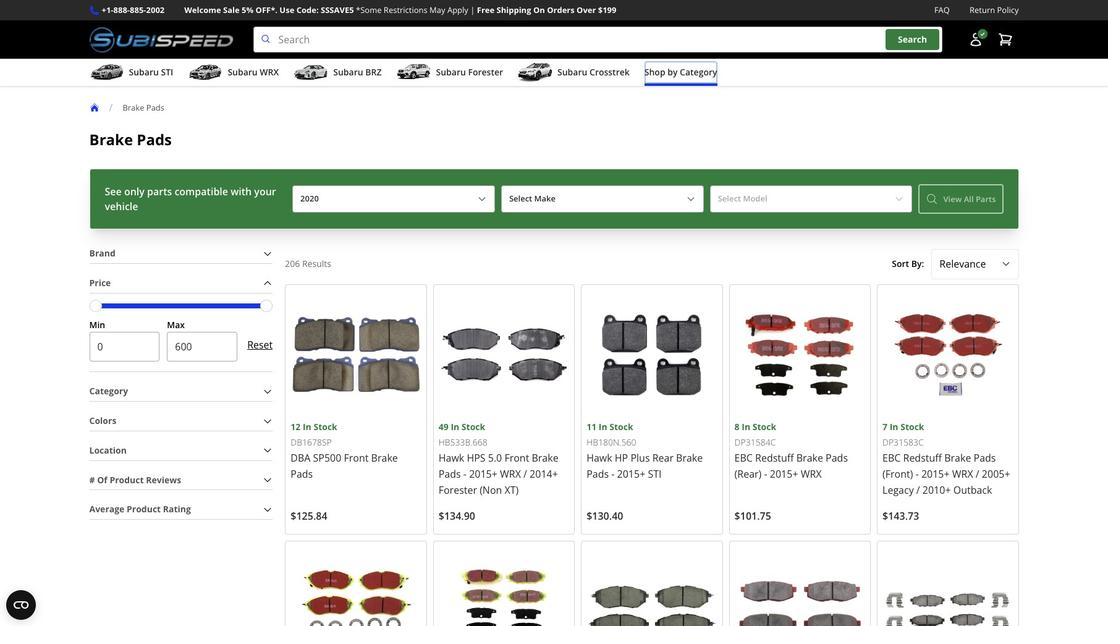 Task type: locate. For each thing, give the bounding box(es) containing it.
pads inside 8 in stock dp31584c ebc redstuff brake pads (rear) - 2015+ wrx
[[826, 451, 849, 465]]

subaru for subaru brz
[[334, 66, 363, 78]]

0 vertical spatial forester
[[468, 66, 503, 78]]

select model image
[[895, 194, 905, 204]]

ebc yellowstuff  brake pads (front) - 2015+ wrx / 2005+ legacy / 2010+ outback image
[[291, 547, 422, 627]]

(front)
[[883, 468, 914, 481]]

db1678sp
[[291, 437, 332, 449]]

ebc
[[735, 451, 753, 465], [883, 451, 901, 465]]

0 horizontal spatial hawk
[[439, 451, 465, 465]]

2 hawk from the left
[[587, 451, 613, 465]]

dba sp500 front brake pads image
[[291, 290, 422, 421]]

front inside '49 in stock hb533b.668 hawk hps 5.0 front brake pads - 2015+ wrx / 2014+ forester (non xt)'
[[505, 451, 530, 465]]

subaru left brz
[[334, 66, 363, 78]]

2 front from the left
[[505, 451, 530, 465]]

in right 11 at the bottom right of the page
[[599, 421, 608, 433]]

ebc up (front)
[[883, 451, 901, 465]]

2 - from the left
[[612, 468, 615, 481]]

stock up hb180n.560
[[610, 421, 634, 433]]

0 horizontal spatial sti
[[161, 66, 173, 78]]

forester left a subaru crosstrek thumbnail image
[[468, 66, 503, 78]]

subaru for subaru wrx
[[228, 66, 258, 78]]

Select... button
[[932, 249, 1020, 279]]

hb180n.560
[[587, 437, 637, 449]]

2015+ up 2010+
[[922, 468, 950, 481]]

hawk hp plus rear brake pads - 2015+ sti image
[[587, 290, 718, 421]]

subaru up brake pads link
[[129, 66, 159, 78]]

brake pads down brake pads link
[[89, 129, 172, 150]]

stock for ebc redstuff brake pads (rear) - 2015+ wrx
[[753, 421, 777, 433]]

3 subaru from the left
[[334, 66, 363, 78]]

ebc yellowstuff brake pads (rear) - 2015+ wrx image
[[439, 547, 570, 627]]

stock up dp31584c
[[753, 421, 777, 433]]

wrx
[[260, 66, 279, 78], [500, 468, 521, 481], [801, 468, 822, 481], [953, 468, 974, 481]]

1 horizontal spatial ebc
[[883, 451, 901, 465]]

/
[[109, 101, 113, 115], [524, 468, 528, 481], [977, 468, 980, 481], [917, 484, 921, 497]]

stock inside '49 in stock hb533b.668 hawk hps 5.0 front brake pads - 2015+ wrx / 2014+ forester (non xt)'
[[462, 421, 486, 433]]

hawk down hb533b.668 at the left bottom of page
[[439, 451, 465, 465]]

- down hb533b.668 at the left bottom of page
[[464, 468, 467, 481]]

dba
[[291, 451, 311, 465]]

stock inside 7 in stock dp31583c ebc redstuff brake pads (front) - 2015+ wrx / 2005+ legacy / 2010+ outback
[[901, 421, 925, 433]]

off*.
[[256, 4, 278, 15]]

hawk inside '49 in stock hb533b.668 hawk hps 5.0 front brake pads - 2015+ wrx / 2014+ forester (non xt)'
[[439, 451, 465, 465]]

stock up dp31583c
[[901, 421, 925, 433]]

|
[[471, 4, 475, 15]]

2 subaru from the left
[[228, 66, 258, 78]]

2 stock from the left
[[462, 421, 486, 433]]

dp31583c
[[883, 437, 925, 449]]

5%
[[242, 4, 254, 15]]

7 in stock dp31583c ebc redstuff brake pads (front) - 2015+ wrx / 2005+ legacy / 2010+ outback
[[883, 421, 1011, 497]]

+1-888-885-2002
[[102, 4, 165, 15]]

4 - from the left
[[916, 468, 920, 481]]

in inside 12 in stock db1678sp dba sp500 front brake pads
[[303, 421, 312, 433]]

hawk
[[439, 451, 465, 465], [587, 451, 613, 465]]

0 vertical spatial sti
[[161, 66, 173, 78]]

stoptech sport performance brake pads rear - 2015-2021 subaru wrx image
[[883, 547, 1014, 627]]

apply
[[448, 4, 469, 15]]

1 redstuff from the left
[[756, 451, 795, 465]]

stock inside 12 in stock db1678sp dba sp500 front brake pads
[[314, 421, 338, 433]]

subaru for subaru sti
[[129, 66, 159, 78]]

pads inside 12 in stock db1678sp dba sp500 front brake pads
[[291, 468, 313, 481]]

pads
[[146, 102, 165, 113], [137, 129, 172, 150], [826, 451, 849, 465], [974, 451, 997, 465], [291, 468, 313, 481], [439, 468, 461, 481], [587, 468, 609, 481]]

redstuff down dp31584c
[[756, 451, 795, 465]]

1 subaru from the left
[[129, 66, 159, 78]]

redstuff for (rear)
[[756, 451, 795, 465]]

parts
[[147, 185, 172, 199]]

$101.75
[[735, 510, 772, 523]]

subaru left the crosstrek
[[558, 66, 588, 78]]

0 horizontal spatial ebc
[[735, 451, 753, 465]]

sort
[[893, 258, 910, 270]]

stock inside 8 in stock dp31584c ebc redstuff brake pads (rear) - 2015+ wrx
[[753, 421, 777, 433]]

1 vertical spatial forester
[[439, 484, 477, 497]]

subaru wrx button
[[188, 61, 279, 86]]

4 in from the left
[[742, 421, 751, 433]]

4 subaru from the left
[[436, 66, 466, 78]]

sort by:
[[893, 258, 925, 270]]

- down hb180n.560
[[612, 468, 615, 481]]

hawk for hawk hps 5.0 front brake pads - 2015+ wrx / 2014+ forester (non xt)
[[439, 451, 465, 465]]

brz
[[366, 66, 382, 78]]

- inside '49 in stock hb533b.668 hawk hps 5.0 front brake pads - 2015+ wrx / 2014+ forester (non xt)'
[[464, 468, 467, 481]]

1 hawk from the left
[[439, 451, 465, 465]]

wrx inside subaru wrx dropdown button
[[260, 66, 279, 78]]

1 2015+ from the left
[[470, 468, 498, 481]]

category
[[89, 386, 128, 397]]

1 stock from the left
[[314, 421, 338, 433]]

subaru for subaru forester
[[436, 66, 466, 78]]

forester
[[468, 66, 503, 78], [439, 484, 477, 497]]

xt)
[[505, 484, 519, 497]]

888-
[[114, 4, 130, 15]]

3 stock from the left
[[610, 421, 634, 433]]

- right (front)
[[916, 468, 920, 481]]

in right 8
[[742, 421, 751, 433]]

return
[[970, 4, 996, 15]]

2010+
[[923, 484, 952, 497]]

885-
[[130, 4, 146, 15]]

sti down rear
[[648, 468, 662, 481]]

1 vertical spatial sti
[[648, 468, 662, 481]]

2015+ right (rear) at the bottom
[[771, 468, 799, 481]]

ebc inside 8 in stock dp31584c ebc redstuff brake pads (rear) - 2015+ wrx
[[735, 451, 753, 465]]

restrictions
[[384, 4, 428, 15]]

brake inside 11 in stock hb180n.560 hawk hp plus rear brake pads - 2015+ sti
[[677, 451, 703, 465]]

sti
[[161, 66, 173, 78], [648, 468, 662, 481]]

- right (rear) at the bottom
[[765, 468, 768, 481]]

5 in from the left
[[890, 421, 899, 433]]

# of product reviews
[[89, 474, 181, 486]]

redstuff down dp31583c
[[904, 451, 943, 465]]

-
[[464, 468, 467, 481], [612, 468, 615, 481], [765, 468, 768, 481], [916, 468, 920, 481]]

sti inside dropdown button
[[161, 66, 173, 78]]

wrx inside '49 in stock hb533b.668 hawk hps 5.0 front brake pads - 2015+ wrx / 2014+ forester (non xt)'
[[500, 468, 521, 481]]

1 horizontal spatial redstuff
[[904, 451, 943, 465]]

colors button
[[89, 412, 273, 431]]

subaru inside dropdown button
[[129, 66, 159, 78]]

stock up hb533b.668 at the left bottom of page
[[462, 421, 486, 433]]

select make image
[[686, 194, 696, 204]]

redstuff inside 8 in stock dp31584c ebc redstuff brake pads (rear) - 2015+ wrx
[[756, 451, 795, 465]]

redstuff for (front)
[[904, 451, 943, 465]]

2 in from the left
[[451, 421, 460, 433]]

1 in from the left
[[303, 421, 312, 433]]

ebc inside 7 in stock dp31583c ebc redstuff brake pads (front) - 2015+ wrx / 2005+ legacy / 2010+ outback
[[883, 451, 901, 465]]

code:
[[297, 4, 319, 15]]

location
[[89, 445, 127, 456]]

hp
[[615, 451, 629, 465]]

1 horizontal spatial hawk
[[587, 451, 613, 465]]

- inside 8 in stock dp31584c ebc redstuff brake pads (rear) - 2015+ wrx
[[765, 468, 768, 481]]

in inside 11 in stock hb180n.560 hawk hp plus rear brake pads - 2015+ sti
[[599, 421, 608, 433]]

stock for ebc redstuff brake pads (front) - 2015+ wrx / 2005+ legacy / 2010+ outback
[[901, 421, 925, 433]]

2 2015+ from the left
[[618, 468, 646, 481]]

in right 12
[[303, 421, 312, 433]]

forester up $134.90
[[439, 484, 477, 497]]

subaru right a subaru forester thumbnail image
[[436, 66, 466, 78]]

welcome
[[184, 4, 221, 15]]

0 horizontal spatial redstuff
[[756, 451, 795, 465]]

subispeed logo image
[[89, 27, 234, 53]]

pads inside '49 in stock hb533b.668 hawk hps 5.0 front brake pads - 2015+ wrx / 2014+ forester (non xt)'
[[439, 468, 461, 481]]

may
[[430, 4, 446, 15]]

redstuff
[[756, 451, 795, 465], [904, 451, 943, 465]]

price button
[[89, 274, 273, 293]]

stock inside 11 in stock hb180n.560 hawk hp plus rear brake pads - 2015+ sti
[[610, 421, 634, 433]]

see
[[105, 185, 122, 199]]

3 2015+ from the left
[[771, 468, 799, 481]]

a subaru brz thumbnail image image
[[294, 63, 329, 82]]

shop
[[645, 66, 666, 78]]

1 - from the left
[[464, 468, 467, 481]]

wrx inside 8 in stock dp31584c ebc redstuff brake pads (rear) - 2015+ wrx
[[801, 468, 822, 481]]

2015+ down the plus
[[618, 468, 646, 481]]

0 vertical spatial brake pads
[[123, 102, 165, 113]]

Min text field
[[89, 332, 160, 362]]

in inside 7 in stock dp31583c ebc redstuff brake pads (front) - 2015+ wrx / 2005+ legacy / 2010+ outback
[[890, 421, 899, 433]]

in inside 8 in stock dp31584c ebc redstuff brake pads (rear) - 2015+ wrx
[[742, 421, 751, 433]]

brake pads down subaru sti dropdown button
[[123, 102, 165, 113]]

1 horizontal spatial sti
[[648, 468, 662, 481]]

3 - from the left
[[765, 468, 768, 481]]

/ right home "icon"
[[109, 101, 113, 115]]

subaru sti button
[[89, 61, 173, 86]]

redstuff inside 7 in stock dp31583c ebc redstuff brake pads (front) - 2015+ wrx / 2005+ legacy / 2010+ outback
[[904, 451, 943, 465]]

brake inside 8 in stock dp31584c ebc redstuff brake pads (rear) - 2015+ wrx
[[797, 451, 824, 465]]

free
[[477, 4, 495, 15]]

11
[[587, 421, 597, 433]]

in inside '49 in stock hb533b.668 hawk hps 5.0 front brake pads - 2015+ wrx / 2014+ forester (non xt)'
[[451, 421, 460, 433]]

subaru crosstrek button
[[518, 61, 630, 86]]

front right sp500
[[344, 451, 369, 465]]

5 stock from the left
[[901, 421, 925, 433]]

2015+ inside 11 in stock hb180n.560 hawk hp plus rear brake pads - 2015+ sti
[[618, 468, 646, 481]]

subaru forester button
[[397, 61, 503, 86]]

front right 5.0
[[505, 451, 530, 465]]

on
[[534, 4, 545, 15]]

hps
[[467, 451, 486, 465]]

product right of
[[110, 474, 144, 486]]

5 subaru from the left
[[558, 66, 588, 78]]

subaru right a subaru wrx thumbnail image
[[228, 66, 258, 78]]

open widget image
[[6, 591, 36, 620]]

2015+ inside 8 in stock dp31584c ebc redstuff brake pads (rear) - 2015+ wrx
[[771, 468, 799, 481]]

subaru
[[129, 66, 159, 78], [228, 66, 258, 78], [334, 66, 363, 78], [436, 66, 466, 78], [558, 66, 588, 78]]

2015+
[[470, 468, 498, 481], [618, 468, 646, 481], [771, 468, 799, 481], [922, 468, 950, 481]]

legacy
[[883, 484, 915, 497]]

ebc up (rear) at the bottom
[[735, 451, 753, 465]]

category button
[[89, 382, 273, 401]]

minimum slider
[[89, 300, 102, 312]]

*some
[[356, 4, 382, 15]]

sp500
[[313, 451, 342, 465]]

in right the 7
[[890, 421, 899, 433]]

in for hawk hp plus rear brake pads - 2015+ sti
[[599, 421, 608, 433]]

forester inside dropdown button
[[468, 66, 503, 78]]

front
[[344, 451, 369, 465], [505, 451, 530, 465]]

sti down subispeed logo
[[161, 66, 173, 78]]

2015+ down hps
[[470, 468, 498, 481]]

2 redstuff from the left
[[904, 451, 943, 465]]

hawk down hb180n.560
[[587, 451, 613, 465]]

stock for dba sp500 front brake pads
[[314, 421, 338, 433]]

- inside 7 in stock dp31583c ebc redstuff brake pads (front) - 2015+ wrx / 2005+ legacy / 2010+ outback
[[916, 468, 920, 481]]

policy
[[998, 4, 1020, 15]]

product down # of product reviews
[[127, 504, 161, 515]]

in right 49
[[451, 421, 460, 433]]

brake
[[123, 102, 144, 113], [89, 129, 133, 150], [371, 451, 398, 465], [532, 451, 559, 465], [677, 451, 703, 465], [797, 451, 824, 465], [945, 451, 972, 465]]

1 horizontal spatial front
[[505, 451, 530, 465]]

3 in from the left
[[599, 421, 608, 433]]

button image
[[969, 32, 984, 47]]

maximum slider
[[261, 300, 273, 312]]

4 stock from the left
[[753, 421, 777, 433]]

49
[[439, 421, 449, 433]]

4 2015+ from the left
[[922, 468, 950, 481]]

2 ebc from the left
[[883, 451, 901, 465]]

/ left 2014+
[[524, 468, 528, 481]]

1 ebc from the left
[[735, 451, 753, 465]]

crosstrek
[[590, 66, 630, 78]]

7
[[883, 421, 888, 433]]

hawk inside 11 in stock hb180n.560 hawk hp plus rear brake pads - 2015+ sti
[[587, 451, 613, 465]]

wrx inside 7 in stock dp31583c ebc redstuff brake pads (front) - 2015+ wrx / 2005+ legacy / 2010+ outback
[[953, 468, 974, 481]]

0 horizontal spatial front
[[344, 451, 369, 465]]

1 front from the left
[[344, 451, 369, 465]]

hb533b.668
[[439, 437, 488, 449]]

stock up "db1678sp"
[[314, 421, 338, 433]]

by
[[668, 66, 678, 78]]

*some restrictions may apply | free shipping on orders over $199
[[356, 4, 617, 15]]



Task type: describe. For each thing, give the bounding box(es) containing it.
in for hawk hps 5.0 front brake pads - 2015+ wrx / 2014+ forester (non xt)
[[451, 421, 460, 433]]

ebc for ebc redstuff brake pads (rear) - 2015+ wrx
[[735, 451, 753, 465]]

hawk for hawk hp plus rear brake pads - 2015+ sti
[[587, 451, 613, 465]]

compatible
[[175, 185, 228, 199]]

your
[[254, 185, 276, 199]]

subaru for subaru crosstrek
[[558, 66, 588, 78]]

/ up the outback at the right
[[977, 468, 980, 481]]

0 vertical spatial product
[[110, 474, 144, 486]]

welcome sale 5% off*. use code: sssave5
[[184, 4, 354, 15]]

stoptech street front brake pads - 2015-2021 subaru wrx image
[[587, 547, 718, 627]]

average product rating button
[[89, 501, 273, 520]]

reset button
[[247, 331, 273, 360]]

in for dba sp500 front brake pads
[[303, 421, 312, 433]]

a subaru wrx thumbnail image image
[[188, 63, 223, 82]]

see only parts compatible with your vehicle
[[105, 185, 276, 213]]

brake inside '49 in stock hb533b.668 hawk hps 5.0 front brake pads - 2015+ wrx / 2014+ forester (non xt)'
[[532, 451, 559, 465]]

subaru sti
[[129, 66, 173, 78]]

+1-
[[102, 4, 114, 15]]

+1-888-885-2002 link
[[102, 4, 165, 17]]

trd brake pads (rear) - 2013+ fr-s / brz image
[[735, 547, 866, 627]]

return policy
[[970, 4, 1020, 15]]

with
[[231, 185, 252, 199]]

home image
[[89, 103, 99, 113]]

of
[[97, 474, 107, 486]]

- inside 11 in stock hb180n.560 hawk hp plus rear brake pads - 2015+ sti
[[612, 468, 615, 481]]

shipping
[[497, 4, 532, 15]]

206
[[285, 258, 300, 270]]

faq
[[935, 4, 951, 15]]

2015+ inside 7 in stock dp31583c ebc redstuff brake pads (front) - 2015+ wrx / 2005+ legacy / 2010+ outback
[[922, 468, 950, 481]]

plus
[[631, 451, 650, 465]]

/ left 2010+
[[917, 484, 921, 497]]

colors
[[89, 415, 117, 427]]

outback
[[954, 484, 993, 497]]

12 in stock db1678sp dba sp500 front brake pads
[[291, 421, 398, 481]]

shop by category
[[645, 66, 718, 78]]

stock for hawk hp plus rear brake pads - 2015+ sti
[[610, 421, 634, 433]]

forester inside '49 in stock hb533b.668 hawk hps 5.0 front brake pads - 2015+ wrx / 2014+ forester (non xt)'
[[439, 484, 477, 497]]

2014+
[[530, 468, 558, 481]]

a subaru sti thumbnail image image
[[89, 63, 124, 82]]

subaru forester
[[436, 66, 503, 78]]

rear
[[653, 451, 674, 465]]

reviews
[[146, 474, 181, 486]]

11 in stock hb180n.560 hawk hp plus rear brake pads - 2015+ sti
[[587, 421, 703, 481]]

subaru wrx
[[228, 66, 279, 78]]

over
[[577, 4, 596, 15]]

hawk hps 5.0 front brake pads - 2015+ wrx / 2014+ forester (non xt) image
[[439, 290, 570, 421]]

faq link
[[935, 4, 951, 17]]

search button
[[886, 29, 940, 50]]

12
[[291, 421, 301, 433]]

vehicle
[[105, 200, 138, 213]]

$130.40
[[587, 510, 624, 523]]

select year image
[[477, 194, 487, 204]]

subaru crosstrek
[[558, 66, 630, 78]]

Select Make button
[[502, 186, 704, 213]]

search
[[899, 34, 928, 45]]

ebc redstuff brake pads (front) - 2015+ wrx / 2005+ legacy / 2010+ outback image
[[883, 290, 1014, 421]]

2015+ inside '49 in stock hb533b.668 hawk hps 5.0 front brake pads - 2015+ wrx / 2014+ forester (non xt)'
[[470, 468, 498, 481]]

orders
[[547, 4, 575, 15]]

$199
[[599, 4, 617, 15]]

price
[[89, 277, 111, 289]]

shop by category button
[[645, 61, 718, 86]]

average
[[89, 504, 125, 515]]

use
[[280, 4, 295, 15]]

brake inside 12 in stock db1678sp dba sp500 front brake pads
[[371, 451, 398, 465]]

ebc redstuff brake pads (rear) - 2015+ wrx image
[[735, 290, 866, 421]]

sale
[[223, 4, 240, 15]]

/ inside '49 in stock hb533b.668 hawk hps 5.0 front brake pads - 2015+ wrx / 2014+ forester (non xt)'
[[524, 468, 528, 481]]

a subaru forester thumbnail image image
[[397, 63, 431, 82]]

brand
[[89, 247, 116, 259]]

1 vertical spatial brake pads
[[89, 129, 172, 150]]

brand button
[[89, 244, 273, 263]]

max
[[167, 319, 185, 331]]

a subaru crosstrek thumbnail image image
[[518, 63, 553, 82]]

in for ebc redstuff brake pads (rear) - 2015+ wrx
[[742, 421, 751, 433]]

front inside 12 in stock db1678sp dba sp500 front brake pads
[[344, 451, 369, 465]]

brake pads link
[[123, 102, 174, 113]]

location button
[[89, 442, 273, 461]]

reset
[[247, 339, 273, 352]]

stock for hawk hps 5.0 front brake pads - 2015+ wrx / 2014+ forester (non xt)
[[462, 421, 486, 433]]

dp31584c
[[735, 437, 776, 449]]

$143.73
[[883, 510, 920, 523]]

category
[[680, 66, 718, 78]]

Max text field
[[167, 332, 238, 362]]

pads inside 11 in stock hb180n.560 hawk hp plus rear brake pads - 2015+ sti
[[587, 468, 609, 481]]

Select Model button
[[710, 186, 913, 213]]

(rear)
[[735, 468, 762, 481]]

subaru brz button
[[294, 61, 382, 86]]

rating
[[163, 504, 191, 515]]

1 vertical spatial product
[[127, 504, 161, 515]]

search input field
[[253, 27, 943, 53]]

Select Year button
[[293, 186, 495, 213]]

ebc for ebc redstuff brake pads (front) - 2015+ wrx / 2005+ legacy / 2010+ outback
[[883, 451, 901, 465]]

sti inside 11 in stock hb180n.560 hawk hp plus rear brake pads - 2015+ sti
[[648, 468, 662, 481]]

pads inside 7 in stock dp31583c ebc redstuff brake pads (front) - 2015+ wrx / 2005+ legacy / 2010+ outback
[[974, 451, 997, 465]]

results
[[302, 258, 331, 270]]

$134.90
[[439, 510, 476, 523]]

subaru brz
[[334, 66, 382, 78]]

2005+
[[983, 468, 1011, 481]]

$125.84
[[291, 510, 328, 523]]

select... image
[[1002, 259, 1012, 269]]

8 in stock dp31584c ebc redstuff brake pads (rear) - 2015+ wrx
[[735, 421, 849, 481]]

only
[[124, 185, 145, 199]]

min
[[89, 319, 105, 331]]

brake inside 7 in stock dp31583c ebc redstuff brake pads (front) - 2015+ wrx / 2005+ legacy / 2010+ outback
[[945, 451, 972, 465]]

206 results
[[285, 258, 331, 270]]

by:
[[912, 258, 925, 270]]

2002
[[146, 4, 165, 15]]

(non
[[480, 484, 502, 497]]

in for ebc redstuff brake pads (front) - 2015+ wrx / 2005+ legacy / 2010+ outback
[[890, 421, 899, 433]]



Task type: vqa. For each thing, say whether or not it's contained in the screenshot.
2nd 2015+ from the left
yes



